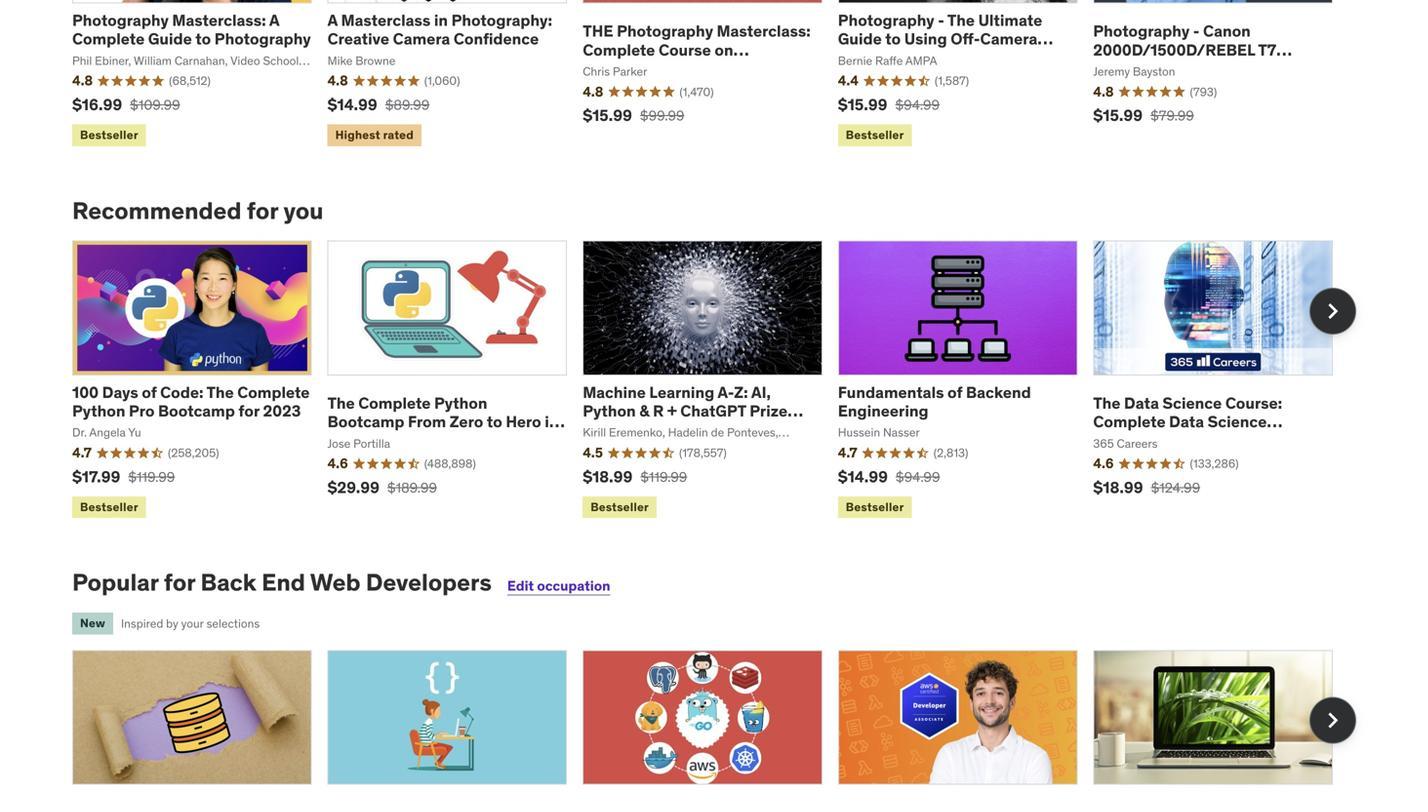 Task type: vqa. For each thing, say whether or not it's contained in the screenshot.
first Next icon from the bottom of the page
yes



Task type: locate. For each thing, give the bounding box(es) containing it.
0 horizontal spatial -
[[938, 10, 945, 30]]

1 horizontal spatial to
[[487, 412, 502, 432]]

your
[[181, 616, 204, 631]]

camera left the user
[[1094, 59, 1151, 79]]

masterclass:
[[172, 10, 266, 30], [717, 21, 811, 41]]

1 horizontal spatial bootcamp
[[328, 412, 405, 432]]

2 horizontal spatial to
[[886, 29, 901, 49]]

t7
[[1259, 40, 1277, 60]]

- inside photography - canon 2000d/1500d/rebel t7 camera user course
[[1194, 21, 1200, 41]]

course down canon
[[1192, 59, 1244, 79]]

course left on
[[659, 40, 711, 60]]

engineering
[[838, 401, 929, 421]]

popular for back end web developers
[[72, 568, 492, 598]]

guide inside photography - the ultimate guide to using off-camera flash
[[838, 29, 882, 49]]

0 horizontal spatial data
[[1125, 393, 1160, 413]]

python
[[434, 393, 488, 413], [72, 401, 125, 421], [583, 401, 636, 421], [328, 431, 381, 451]]

web
[[310, 568, 361, 598]]

fundamentals of backend engineering link
[[838, 382, 1032, 421]]

complete inside the photography masterclass: complete course on photography
[[583, 40, 655, 60]]

for for back
[[164, 568, 195, 598]]

for right code:
[[239, 401, 260, 421]]

in
[[434, 10, 448, 30], [545, 412, 559, 432]]

0 vertical spatial 2023
[[263, 401, 301, 421]]

0 horizontal spatial guide
[[148, 29, 192, 49]]

camera inside photography - canon 2000d/1500d/rebel t7 camera user course
[[1094, 59, 1151, 79]]

0 horizontal spatial of
[[142, 382, 157, 402]]

photography
[[72, 10, 169, 30], [838, 10, 935, 30], [617, 21, 714, 41], [1094, 21, 1190, 41], [215, 29, 311, 49], [583, 59, 679, 79]]

by
[[166, 616, 178, 631]]

in inside a masterclass in photography: creative camera confidence
[[434, 10, 448, 30]]

photography - canon 2000d/1500d/rebel t7 camera user course
[[1094, 21, 1277, 79]]

back
[[201, 568, 257, 598]]

1 vertical spatial in
[[545, 412, 559, 432]]

in right the hero
[[545, 412, 559, 432]]

course
[[659, 40, 711, 60], [1192, 59, 1244, 79]]

python left &
[[583, 401, 636, 421]]

a
[[269, 10, 279, 30], [328, 10, 338, 30]]

code:
[[160, 382, 204, 402]]

1 vertical spatial carousel element
[[72, 650, 1357, 794]]

edit occupation button
[[508, 578, 611, 595]]

z:
[[734, 382, 748, 402]]

1 vertical spatial for
[[239, 401, 260, 421]]

camera right "using"
[[981, 29, 1038, 49]]

0 horizontal spatial 2023
[[263, 401, 301, 421]]

days
[[102, 382, 138, 402]]

0 horizontal spatial course
[[659, 40, 711, 60]]

0 horizontal spatial bootcamp
[[158, 401, 235, 421]]

100 days of code: the complete python pro bootcamp for 2023
[[72, 382, 310, 421]]

0 horizontal spatial in
[[434, 10, 448, 30]]

0 vertical spatial next image
[[1318, 296, 1349, 327]]

to inside photography - the ultimate guide to using off-camera flash
[[886, 29, 901, 49]]

backend
[[966, 382, 1032, 402]]

complete inside photography masterclass: a complete guide to photography
[[72, 29, 145, 49]]

to for photography
[[196, 29, 211, 49]]

2023 inside the data science course: complete data science bootcamp 2023
[[1174, 431, 1212, 451]]

the photography masterclass: complete course on photography link
[[583, 21, 811, 79]]

photography - canon 2000d/1500d/rebel t7 camera user course link
[[1094, 21, 1293, 79]]

0 horizontal spatial masterclass:
[[172, 10, 266, 30]]

the complete python bootcamp from zero to hero in python
[[328, 393, 559, 451]]

0 vertical spatial carousel element
[[72, 241, 1357, 522]]

camera inside a masterclass in photography: creative camera confidence
[[393, 29, 450, 49]]

ultimate
[[979, 10, 1043, 30]]

for inside '100 days of code: the complete python pro bootcamp for 2023'
[[239, 401, 260, 421]]

0 horizontal spatial a
[[269, 10, 279, 30]]

camera right creative
[[393, 29, 450, 49]]

1 of from the left
[[142, 382, 157, 402]]

- inside photography - the ultimate guide to using off-camera flash
[[938, 10, 945, 30]]

2 horizontal spatial camera
[[1094, 59, 1151, 79]]

masterclass: inside photography masterclass: a complete guide to photography
[[172, 10, 266, 30]]

bootcamp inside the complete python bootcamp from zero to hero in python
[[328, 412, 405, 432]]

inspired by your selections
[[121, 616, 260, 631]]

2 next image from the top
[[1318, 705, 1349, 736]]

0 vertical spatial in
[[434, 10, 448, 30]]

bootcamp inside the data science course: complete data science bootcamp 2023
[[1094, 431, 1171, 451]]

edit occupation
[[508, 578, 611, 595]]

2 horizontal spatial bootcamp
[[1094, 431, 1171, 451]]

for for you
[[247, 196, 278, 225]]

1 horizontal spatial -
[[1194, 21, 1200, 41]]

occupation
[[537, 578, 611, 595]]

ai,
[[752, 382, 771, 402]]

machine
[[583, 382, 646, 402]]

camera inside photography - the ultimate guide to using off-camera flash
[[981, 29, 1038, 49]]

1 horizontal spatial in
[[545, 412, 559, 432]]

a inside a masterclass in photography: creative camera confidence
[[328, 10, 338, 30]]

1 horizontal spatial camera
[[981, 29, 1038, 49]]

carousel element
[[72, 241, 1357, 522], [72, 650, 1357, 794]]

-
[[938, 10, 945, 30], [1194, 21, 1200, 41]]

1 horizontal spatial 2023
[[1174, 431, 1212, 451]]

fundamentals
[[838, 382, 944, 402]]

for up by
[[164, 568, 195, 598]]

1 guide from the left
[[148, 29, 192, 49]]

- left canon
[[1194, 21, 1200, 41]]

complete
[[72, 29, 145, 49], [583, 40, 655, 60], [237, 382, 310, 402], [358, 393, 431, 413], [1094, 412, 1166, 432]]

to inside photography masterclass: a complete guide to photography
[[196, 29, 211, 49]]

learning
[[650, 382, 715, 402]]

to
[[196, 29, 211, 49], [886, 29, 901, 49], [487, 412, 502, 432]]

popular
[[72, 568, 159, 598]]

guide
[[148, 29, 192, 49], [838, 29, 882, 49]]

masterclass: inside the photography masterclass: complete course on photography
[[717, 21, 811, 41]]

to for using
[[886, 29, 901, 49]]

2 a from the left
[[328, 10, 338, 30]]

a masterclass in photography: creative camera confidence
[[328, 10, 552, 49]]

a left the masterclass
[[328, 10, 338, 30]]

2 of from the left
[[948, 382, 963, 402]]

1 horizontal spatial a
[[328, 10, 338, 30]]

guide inside photography masterclass: a complete guide to photography
[[148, 29, 192, 49]]

of left backend
[[948, 382, 963, 402]]

of
[[142, 382, 157, 402], [948, 382, 963, 402]]

[2023]
[[583, 420, 632, 440]]

2 vertical spatial for
[[164, 568, 195, 598]]

for
[[247, 196, 278, 225], [239, 401, 260, 421], [164, 568, 195, 598]]

1 horizontal spatial of
[[948, 382, 963, 402]]

the
[[948, 10, 975, 30], [207, 382, 234, 402], [328, 393, 355, 413], [1094, 393, 1121, 413]]

2 guide from the left
[[838, 29, 882, 49]]

camera
[[393, 29, 450, 49], [981, 29, 1038, 49], [1094, 59, 1151, 79]]

course:
[[1226, 393, 1283, 413]]

complete inside the complete python bootcamp from zero to hero in python
[[358, 393, 431, 413]]

a masterclass in photography: creative camera confidence link
[[328, 10, 552, 49]]

machine learning a-z: ai, python & r + chatgpt prize [2023] link
[[583, 382, 803, 440]]

1 horizontal spatial masterclass:
[[717, 21, 811, 41]]

python left pro
[[72, 401, 125, 421]]

1 horizontal spatial guide
[[838, 29, 882, 49]]

1 carousel element from the top
[[72, 241, 1357, 522]]

to inside the complete python bootcamp from zero to hero in python
[[487, 412, 502, 432]]

- for canon
[[1194, 21, 1200, 41]]

the inside photography - the ultimate guide to using off-camera flash
[[948, 10, 975, 30]]

- left off-
[[938, 10, 945, 30]]

photography:
[[452, 10, 552, 30]]

100
[[72, 382, 99, 402]]

1 vertical spatial 2023
[[1174, 431, 1212, 451]]

bootcamp
[[158, 401, 235, 421], [328, 412, 405, 432], [1094, 431, 1171, 451]]

photography - the ultimate guide to using off-camera flash link
[[838, 10, 1054, 68]]

recommended
[[72, 196, 242, 225]]

of inside '100 days of code: the complete python pro bootcamp for 2023'
[[142, 382, 157, 402]]

0 vertical spatial for
[[247, 196, 278, 225]]

data
[[1125, 393, 1160, 413], [1170, 412, 1205, 432]]

1 horizontal spatial course
[[1192, 59, 1244, 79]]

2023
[[263, 401, 301, 421], [1174, 431, 1212, 451]]

hero
[[506, 412, 542, 432]]

photography - the ultimate guide to using off-camera flash
[[838, 10, 1043, 68]]

r
[[653, 401, 664, 421]]

end
[[262, 568, 305, 598]]

a left creative
[[269, 10, 279, 30]]

0 horizontal spatial camera
[[393, 29, 450, 49]]

for left the you
[[247, 196, 278, 225]]

in right the masterclass
[[434, 10, 448, 30]]

on
[[715, 40, 734, 60]]

of right days
[[142, 382, 157, 402]]

science
[[1163, 393, 1222, 413], [1208, 412, 1267, 432]]

next image
[[1318, 296, 1349, 327], [1318, 705, 1349, 736]]

0 horizontal spatial to
[[196, 29, 211, 49]]

1 a from the left
[[269, 10, 279, 30]]

user
[[1154, 59, 1188, 79]]

1 vertical spatial next image
[[1318, 705, 1349, 736]]

1 next image from the top
[[1318, 296, 1349, 327]]



Task type: describe. For each thing, give the bounding box(es) containing it.
1 horizontal spatial data
[[1170, 412, 1205, 432]]

selections
[[207, 616, 260, 631]]

edit
[[508, 578, 534, 595]]

carousel element containing 100 days of code: the complete python pro bootcamp for 2023
[[72, 241, 1357, 522]]

confidence
[[454, 29, 539, 49]]

a inside photography masterclass: a complete guide to photography
[[269, 10, 279, 30]]

complete inside '100 days of code: the complete python pro bootcamp for 2023'
[[237, 382, 310, 402]]

off-
[[951, 29, 981, 49]]

canon
[[1204, 21, 1251, 41]]

of inside fundamentals of backend engineering
[[948, 382, 963, 402]]

you
[[284, 196, 324, 225]]

guide for photography
[[148, 29, 192, 49]]

the data science course: complete data science bootcamp 2023 link
[[1094, 393, 1283, 451]]

python left the hero
[[434, 393, 488, 413]]

the photography masterclass: complete course on photography
[[583, 21, 811, 79]]

in inside the complete python bootcamp from zero to hero in python
[[545, 412, 559, 432]]

photography inside photography - the ultimate guide to using off-camera flash
[[838, 10, 935, 30]]

course inside the photography masterclass: complete course on photography
[[659, 40, 711, 60]]

2023 inside '100 days of code: the complete python pro bootcamp for 2023'
[[263, 401, 301, 421]]

flash
[[838, 48, 878, 68]]

+
[[668, 401, 677, 421]]

prize
[[750, 401, 788, 421]]

- for the
[[938, 10, 945, 30]]

a-
[[718, 382, 734, 402]]

python inside '100 days of code: the complete python pro bootcamp for 2023'
[[72, 401, 125, 421]]

python inside machine learning a-z: ai, python & r + chatgpt prize [2023]
[[583, 401, 636, 421]]

course inside photography - canon 2000d/1500d/rebel t7 camera user course
[[1192, 59, 1244, 79]]

photography masterclass: a complete guide to photography link
[[72, 10, 311, 49]]

the inside the data science course: complete data science bootcamp 2023
[[1094, 393, 1121, 413]]

photography inside photography - canon 2000d/1500d/rebel t7 camera user course
[[1094, 21, 1190, 41]]

bootcamp inside '100 days of code: the complete python pro bootcamp for 2023'
[[158, 401, 235, 421]]

camera for 2000d/1500d/rebel
[[1094, 59, 1151, 79]]

masterclass
[[341, 10, 431, 30]]

2000d/1500d/rebel
[[1094, 40, 1256, 60]]

from
[[408, 412, 446, 432]]

creative
[[328, 29, 390, 49]]

new
[[80, 616, 105, 631]]

the inside the complete python bootcamp from zero to hero in python
[[328, 393, 355, 413]]

100 days of code: the complete python pro bootcamp for 2023 link
[[72, 382, 310, 421]]

the inside '100 days of code: the complete python pro bootcamp for 2023'
[[207, 382, 234, 402]]

zero
[[450, 412, 483, 432]]

&
[[640, 401, 650, 421]]

photography masterclass: a complete guide to photography
[[72, 10, 311, 49]]

the data science course: complete data science bootcamp 2023
[[1094, 393, 1283, 451]]

complete inside the data science course: complete data science bootcamp 2023
[[1094, 412, 1166, 432]]

python left from
[[328, 431, 381, 451]]

the complete python bootcamp from zero to hero in python link
[[328, 393, 565, 451]]

the
[[583, 21, 614, 41]]

guide for using
[[838, 29, 882, 49]]

chatgpt
[[681, 401, 746, 421]]

camera for photography:
[[393, 29, 450, 49]]

pro
[[129, 401, 155, 421]]

using
[[905, 29, 948, 49]]

fundamentals of backend engineering
[[838, 382, 1032, 421]]

2 carousel element from the top
[[72, 650, 1357, 794]]

machine learning a-z: ai, python & r + chatgpt prize [2023]
[[583, 382, 788, 440]]

recommended for you
[[72, 196, 324, 225]]

developers
[[366, 568, 492, 598]]

inspired
[[121, 616, 163, 631]]



